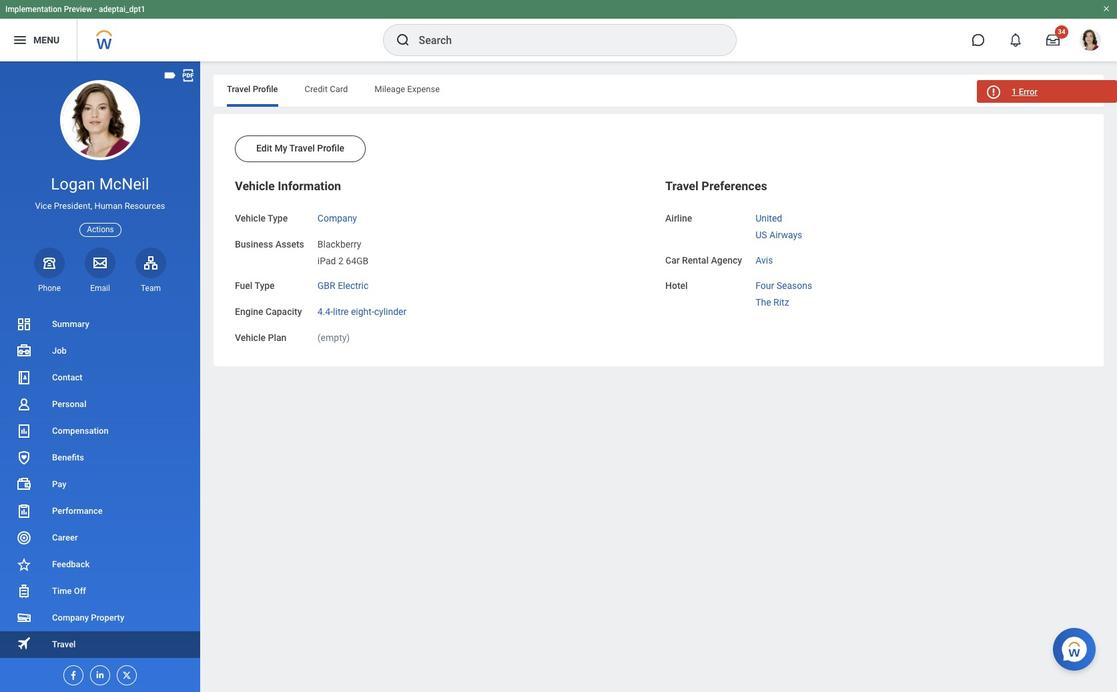Task type: describe. For each thing, give the bounding box(es) containing it.
capacity
[[266, 306, 302, 317]]

edit my travel profile
[[256, 143, 344, 154]]

summary
[[52, 319, 89, 329]]

type for fuel type
[[255, 281, 275, 291]]

adeptai_dpt1
[[99, 5, 145, 14]]

team link
[[136, 247, 166, 294]]

resources
[[125, 201, 165, 211]]

mail image
[[92, 255, 108, 271]]

human
[[94, 201, 122, 211]]

four seasons
[[756, 281, 812, 291]]

career link
[[0, 525, 200, 551]]

travel inside edit my travel profile button
[[289, 143, 315, 154]]

united link
[[756, 210, 782, 224]]

close environment banner image
[[1103, 5, 1111, 13]]

preferences
[[702, 179, 767, 193]]

implementation
[[5, 5, 62, 14]]

type for vehicle type
[[268, 213, 288, 224]]

mcneil
[[99, 175, 149, 194]]

contact
[[52, 372, 83, 382]]

team
[[141, 284, 161, 293]]

feedback
[[52, 559, 90, 569]]

cylinder
[[374, 306, 407, 317]]

34
[[1058, 28, 1066, 35]]

company property link
[[0, 605, 200, 631]]

vehicle for vehicle information
[[235, 179, 275, 193]]

the ritz link
[[756, 294, 789, 308]]

navigation pane region
[[0, 61, 200, 692]]

tab list containing travel profile
[[214, 75, 1104, 107]]

1 error button
[[977, 80, 1117, 103]]

4.4-litre eight-cylinder
[[318, 306, 407, 317]]

ritz
[[774, 297, 789, 308]]

linkedin image
[[91, 666, 105, 680]]

4.4-litre eight-cylinder link
[[318, 304, 407, 317]]

information
[[278, 179, 341, 193]]

1 error
[[1012, 87, 1038, 97]]

vehicle information button
[[235, 179, 341, 193]]

implementation preview -   adeptai_dpt1
[[5, 5, 145, 14]]

email logan mcneil element
[[85, 283, 115, 294]]

blackberry
[[318, 239, 361, 249]]

phone image
[[40, 255, 59, 271]]

eight-
[[351, 306, 374, 317]]

view team image
[[143, 255, 159, 271]]

rental
[[682, 255, 709, 265]]

fuel
[[235, 281, 253, 291]]

profile logan mcneil image
[[1080, 29, 1101, 53]]

(empty)
[[318, 332, 350, 343]]

the
[[756, 297, 771, 308]]

travel preferences group
[[665, 178, 1083, 309]]

us
[[756, 229, 767, 240]]

company link
[[318, 210, 357, 224]]

avis
[[756, 255, 773, 265]]

personal image
[[16, 396, 32, 412]]

email button
[[85, 247, 115, 294]]

mileage expense
[[375, 84, 440, 94]]

vehicle for vehicle plan
[[235, 332, 266, 343]]

contact link
[[0, 364, 200, 391]]

justify image
[[12, 32, 28, 48]]

feedback image
[[16, 557, 32, 573]]

email
[[90, 284, 110, 293]]

agency
[[711, 255, 742, 265]]

34 button
[[1039, 25, 1069, 55]]

1
[[1012, 87, 1017, 97]]

hotel
[[665, 281, 688, 291]]

time off image
[[16, 583, 32, 599]]

preview
[[64, 5, 92, 14]]

seasons
[[777, 281, 812, 291]]

menu button
[[0, 19, 77, 61]]

compensation
[[52, 426, 109, 436]]

items selected list for airline
[[756, 210, 824, 241]]

credit card
[[305, 84, 348, 94]]

tag image
[[163, 68, 178, 83]]

job link
[[0, 338, 200, 364]]

gbr electric link
[[318, 278, 369, 291]]

travel for travel
[[52, 639, 76, 649]]

items selected list for hotel
[[756, 278, 834, 309]]

time off link
[[0, 578, 200, 605]]

notifications large image
[[1009, 33, 1023, 47]]

avis link
[[756, 252, 773, 265]]

off
[[74, 586, 86, 596]]

company property image
[[16, 610, 32, 626]]

benefits image
[[16, 450, 32, 466]]

list containing summary
[[0, 311, 200, 658]]

car rental agency
[[665, 255, 742, 265]]

pay image
[[16, 477, 32, 493]]

travel preferences
[[665, 179, 767, 193]]

the ritz
[[756, 297, 789, 308]]

benefits
[[52, 453, 84, 463]]

error
[[1019, 87, 1038, 97]]

benefits link
[[0, 445, 200, 471]]

vice
[[35, 201, 52, 211]]

company for company
[[318, 213, 357, 224]]

plan
[[268, 332, 287, 343]]

fuel type
[[235, 281, 275, 291]]

litre
[[333, 306, 349, 317]]

pay link
[[0, 471, 200, 498]]

view printable version (pdf) image
[[181, 68, 196, 83]]

Search Workday  search field
[[419, 25, 709, 55]]

engine
[[235, 306, 263, 317]]

time
[[52, 586, 72, 596]]

time off
[[52, 586, 86, 596]]

vehicle for vehicle type
[[235, 213, 266, 224]]

performance image
[[16, 503, 32, 519]]



Task type: locate. For each thing, give the bounding box(es) containing it.
company property
[[52, 613, 124, 623]]

team logan mcneil element
[[136, 283, 166, 294]]

ipad
[[318, 255, 336, 266]]

company up 'blackberry' element
[[318, 213, 357, 224]]

vehicle up the vehicle type
[[235, 179, 275, 193]]

exclamation image
[[988, 87, 998, 97]]

phone logan mcneil element
[[34, 283, 65, 294]]

united
[[756, 213, 782, 224]]

2 vehicle from the top
[[235, 213, 266, 224]]

profile up information
[[317, 143, 344, 154]]

2 vertical spatial vehicle
[[235, 332, 266, 343]]

gbr
[[318, 281, 336, 291]]

career image
[[16, 530, 32, 546]]

0 vertical spatial vehicle
[[235, 179, 275, 193]]

menu banner
[[0, 0, 1117, 61]]

1 horizontal spatial company
[[318, 213, 357, 224]]

airline
[[665, 213, 692, 224]]

inbox large image
[[1047, 33, 1060, 47]]

actions
[[87, 225, 114, 234]]

performance
[[52, 506, 103, 516]]

travel for travel preferences
[[665, 179, 699, 193]]

ipad 2 64gb element
[[318, 253, 369, 266]]

compensation link
[[0, 418, 200, 445]]

vehicle information group
[[235, 178, 652, 345]]

vehicle type
[[235, 213, 288, 224]]

travel inside travel link
[[52, 639, 76, 649]]

electric
[[338, 281, 369, 291]]

personal link
[[0, 391, 200, 418]]

vehicle up "business"
[[235, 213, 266, 224]]

0 vertical spatial profile
[[253, 84, 278, 94]]

compensation image
[[16, 423, 32, 439]]

items selected list inside vehicle information group
[[318, 236, 390, 267]]

menu
[[33, 34, 60, 45]]

1 vertical spatial profile
[[317, 143, 344, 154]]

company
[[318, 213, 357, 224], [52, 613, 89, 623]]

business
[[235, 239, 273, 249]]

engine capacity
[[235, 306, 302, 317]]

property
[[91, 613, 124, 623]]

performance link
[[0, 498, 200, 525]]

tab list
[[214, 75, 1104, 107]]

business assets
[[235, 239, 304, 249]]

0 horizontal spatial profile
[[253, 84, 278, 94]]

0 vertical spatial company
[[318, 213, 357, 224]]

travel
[[227, 84, 251, 94], [289, 143, 315, 154], [665, 179, 699, 193], [52, 639, 76, 649]]

1 vertical spatial vehicle
[[235, 213, 266, 224]]

vehicle plan
[[235, 332, 287, 343]]

blackberry element
[[318, 236, 361, 249]]

summary image
[[16, 316, 32, 332]]

contact image
[[16, 370, 32, 386]]

us airways link
[[756, 227, 803, 240]]

type
[[268, 213, 288, 224], [255, 281, 275, 291]]

facebook image
[[64, 666, 79, 681]]

vice president, human resources
[[35, 201, 165, 211]]

-
[[94, 5, 97, 14]]

profile left credit
[[253, 84, 278, 94]]

personal
[[52, 399, 86, 409]]

expense
[[407, 84, 440, 94]]

job image
[[16, 343, 32, 359]]

vehicle down engine on the left top
[[235, 332, 266, 343]]

type right fuel
[[255, 281, 275, 291]]

items selected list
[[756, 210, 824, 241], [318, 236, 390, 267], [756, 278, 834, 309]]

items selected list for business assets
[[318, 236, 390, 267]]

1 vertical spatial company
[[52, 613, 89, 623]]

2
[[338, 255, 344, 266]]

card
[[330, 84, 348, 94]]

mileage
[[375, 84, 405, 94]]

travel image
[[16, 636, 32, 652]]

travel preferences button
[[665, 179, 767, 193]]

actions button
[[80, 223, 121, 237]]

search image
[[395, 32, 411, 48]]

items selected list containing four seasons
[[756, 278, 834, 309]]

0 vertical spatial type
[[268, 213, 288, 224]]

4.4-
[[318, 306, 333, 317]]

company inside navigation pane region
[[52, 613, 89, 623]]

gbr electric
[[318, 281, 369, 291]]

64gb
[[346, 255, 369, 266]]

airways
[[770, 229, 803, 240]]

edit
[[256, 143, 272, 154]]

career
[[52, 533, 78, 543]]

1 vertical spatial type
[[255, 281, 275, 291]]

four seasons link
[[756, 278, 812, 291]]

summary link
[[0, 311, 200, 338]]

job
[[52, 346, 67, 356]]

company down time off
[[52, 613, 89, 623]]

logan mcneil
[[51, 175, 149, 194]]

items selected list containing united
[[756, 210, 824, 241]]

phone button
[[34, 247, 65, 294]]

credit
[[305, 84, 328, 94]]

3 vehicle from the top
[[235, 332, 266, 343]]

travel for travel profile
[[227, 84, 251, 94]]

x image
[[117, 666, 132, 681]]

1 horizontal spatial profile
[[317, 143, 344, 154]]

travel link
[[0, 631, 200, 658]]

items selected list containing blackberry
[[318, 236, 390, 267]]

0 horizontal spatial company
[[52, 613, 89, 623]]

travel profile
[[227, 84, 278, 94]]

logan
[[51, 175, 95, 194]]

profile inside button
[[317, 143, 344, 154]]

travel inside travel preferences group
[[665, 179, 699, 193]]

assets
[[275, 239, 304, 249]]

company for company property
[[52, 613, 89, 623]]

ipad 2 64gb
[[318, 255, 369, 266]]

type up business assets
[[268, 213, 288, 224]]

pay
[[52, 479, 66, 489]]

1 vehicle from the top
[[235, 179, 275, 193]]

my
[[275, 143, 287, 154]]

edit my travel profile button
[[235, 136, 366, 162]]

company inside vehicle information group
[[318, 213, 357, 224]]

list
[[0, 311, 200, 658]]



Task type: vqa. For each thing, say whether or not it's contained in the screenshot.
Compensation
yes



